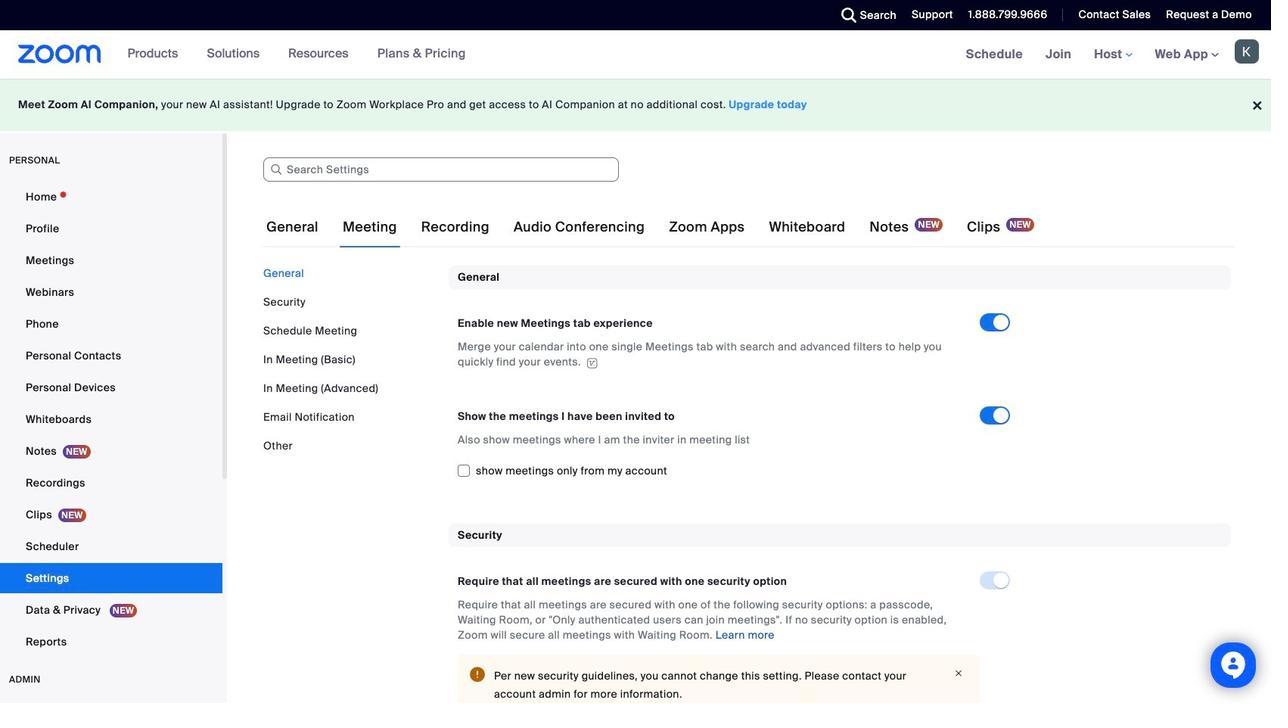 Task type: vqa. For each thing, say whether or not it's contained in the screenshot.
Search Contacts Input text field
no



Task type: locate. For each thing, give the bounding box(es) containing it.
footer
[[0, 79, 1271, 131]]

zoom logo image
[[18, 45, 101, 64]]

menu bar
[[263, 266, 437, 453]]

alert inside security element
[[458, 655, 980, 703]]

application
[[458, 339, 966, 370]]

general element
[[449, 266, 1231, 499]]

support version for enable new meetings tab experience image
[[585, 358, 600, 368]]

alert
[[458, 655, 980, 703]]

profile picture image
[[1235, 39, 1259, 64]]

banner
[[0, 30, 1271, 79]]

meetings navigation
[[955, 30, 1271, 79]]

application inside general element
[[458, 339, 966, 370]]

warning image
[[470, 667, 485, 682]]



Task type: describe. For each thing, give the bounding box(es) containing it.
Search Settings text field
[[263, 157, 619, 182]]

product information navigation
[[116, 30, 477, 79]]

security element
[[449, 523, 1231, 703]]

close image
[[950, 667, 968, 680]]

personal menu menu
[[0, 182, 222, 658]]

tabs of my account settings page tab list
[[263, 206, 1037, 248]]



